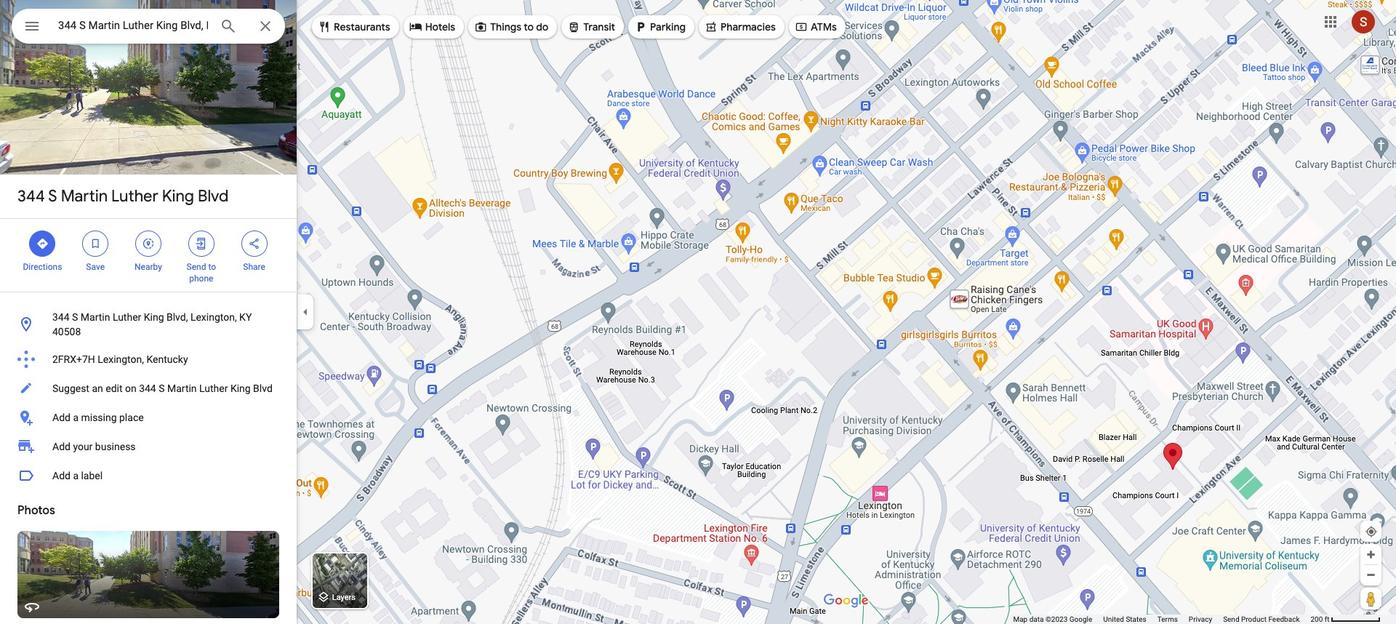 Task type: vqa. For each thing, say whether or not it's contained in the screenshot.


Task type: locate. For each thing, give the bounding box(es) containing it.
zoom in image
[[1366, 549, 1377, 560]]

united states
[[1104, 616, 1147, 624]]

0 horizontal spatial 344
[[17, 186, 45, 207]]


[[318, 19, 331, 35]]

0 vertical spatial to
[[524, 20, 534, 33]]

kentucky
[[147, 354, 188, 365]]

2 horizontal spatial s
[[159, 383, 165, 394]]

344 up 
[[17, 186, 45, 207]]

privacy button
[[1189, 615, 1213, 624]]

0 vertical spatial luther
[[111, 186, 158, 207]]

blvd,
[[167, 311, 188, 323]]

footer
[[1014, 615, 1311, 624]]

send inside send to phone
[[187, 262, 206, 272]]

0 horizontal spatial to
[[208, 262, 216, 272]]

add your business link
[[0, 432, 297, 461]]

a inside add a missing place button
[[73, 412, 79, 423]]

0 vertical spatial martin
[[61, 186, 108, 207]]

feedback
[[1269, 616, 1301, 624]]

 hotels
[[409, 19, 456, 35]]

0 vertical spatial blvd
[[198, 186, 229, 207]]

send product feedback button
[[1224, 615, 1301, 624]]

1 horizontal spatial to
[[524, 20, 534, 33]]

lexington, left "ky"
[[191, 311, 237, 323]]

phone
[[189, 274, 213, 284]]

martin
[[61, 186, 108, 207], [81, 311, 110, 323], [167, 383, 197, 394]]

martin inside 344 s martin luther king blvd, lexington, ky 40508
[[81, 311, 110, 323]]

2 vertical spatial king
[[231, 383, 251, 394]]

suggest
[[52, 383, 89, 394]]

1 vertical spatial add
[[52, 441, 71, 453]]

2 vertical spatial add
[[52, 470, 71, 482]]

send left "product"
[[1224, 616, 1240, 624]]

send
[[187, 262, 206, 272], [1224, 616, 1240, 624]]

1 horizontal spatial 344
[[52, 311, 70, 323]]

1 vertical spatial 344
[[52, 311, 70, 323]]

to
[[524, 20, 534, 33], [208, 262, 216, 272]]

0 vertical spatial add
[[52, 412, 71, 423]]

martin up 
[[61, 186, 108, 207]]

send for send to phone
[[187, 262, 206, 272]]

None field
[[58, 17, 208, 34]]

martin down kentucky
[[167, 383, 197, 394]]

2 a from the top
[[73, 470, 79, 482]]

send to phone
[[187, 262, 216, 284]]

suggest an edit on 344 s martin luther king blvd button
[[0, 374, 297, 403]]

 button
[[12, 9, 52, 47]]

blvd
[[198, 186, 229, 207], [253, 383, 273, 394]]

1 vertical spatial send
[[1224, 616, 1240, 624]]

add a label
[[52, 470, 103, 482]]

s up 40508
[[72, 311, 78, 323]]

lexington,
[[191, 311, 237, 323], [98, 354, 144, 365]]

344 for 344 s martin luther king blvd
[[17, 186, 45, 207]]

1 horizontal spatial send
[[1224, 616, 1240, 624]]

to up "phone"
[[208, 262, 216, 272]]

2 add from the top
[[52, 441, 71, 453]]

add down the suggest
[[52, 412, 71, 423]]

 things to do
[[474, 19, 549, 35]]

to inside " things to do"
[[524, 20, 534, 33]]

add left the your
[[52, 441, 71, 453]]

parking
[[651, 20, 686, 33]]

a left label
[[73, 470, 79, 482]]

 restaurants
[[318, 19, 390, 35]]

 parking
[[635, 19, 686, 35]]

1 horizontal spatial s
[[72, 311, 78, 323]]

add a label button
[[0, 461, 297, 490]]

344 s martin luther king blvd main content
[[0, 0, 297, 624]]

344 up 40508
[[52, 311, 70, 323]]

3 add from the top
[[52, 470, 71, 482]]

2 horizontal spatial 344
[[139, 383, 156, 394]]

344 inside suggest an edit on 344 s martin luther king blvd button
[[139, 383, 156, 394]]

0 vertical spatial s
[[48, 186, 57, 207]]

344 s martin luther king blvd
[[17, 186, 229, 207]]

0 horizontal spatial blvd
[[198, 186, 229, 207]]

1 vertical spatial to
[[208, 262, 216, 272]]

344 s martin luther king blvd, lexington, ky 40508 button
[[0, 304, 297, 345]]

map data ©2023 google
[[1014, 616, 1093, 624]]

photos
[[17, 503, 55, 518]]

s up 
[[48, 186, 57, 207]]

2frx+7h lexington, kentucky button
[[0, 345, 297, 374]]


[[705, 19, 718, 35]]

2 vertical spatial s
[[159, 383, 165, 394]]

©2023
[[1046, 616, 1068, 624]]

lexington, inside button
[[98, 354, 144, 365]]

lexington, up the edit at the left bottom of the page
[[98, 354, 144, 365]]

0 horizontal spatial send
[[187, 262, 206, 272]]

344
[[17, 186, 45, 207], [52, 311, 70, 323], [139, 383, 156, 394]]

king left blvd,
[[144, 311, 164, 323]]

send inside 'send product feedback' button
[[1224, 616, 1240, 624]]

directions
[[23, 262, 62, 272]]

business
[[95, 441, 136, 453]]

a left missing
[[73, 412, 79, 423]]

a
[[73, 412, 79, 423], [73, 470, 79, 482]]

none field inside 344 s martin luther king blvd, lexington, ky 40508 field
[[58, 17, 208, 34]]

add left label
[[52, 470, 71, 482]]

king up actions for 344 s martin luther king blvd 'region'
[[162, 186, 194, 207]]

nearby
[[135, 262, 162, 272]]

show street view coverage image
[[1361, 588, 1382, 610]]

200 ft button
[[1311, 616, 1382, 624]]

1 vertical spatial a
[[73, 470, 79, 482]]

1 horizontal spatial blvd
[[253, 383, 273, 394]]

share
[[243, 262, 265, 272]]

s down kentucky
[[159, 383, 165, 394]]

luther inside 344 s martin luther king blvd, lexington, ky 40508
[[113, 311, 141, 323]]

map
[[1014, 616, 1028, 624]]


[[409, 19, 422, 35]]

missing
[[81, 412, 117, 423]]

344 inside 344 s martin luther king blvd, lexington, ky 40508
[[52, 311, 70, 323]]

states
[[1127, 616, 1147, 624]]

luther up 2frx+7h lexington, kentucky
[[113, 311, 141, 323]]

0 horizontal spatial lexington,
[[98, 354, 144, 365]]

luther up 
[[111, 186, 158, 207]]

s
[[48, 186, 57, 207], [72, 311, 78, 323], [159, 383, 165, 394]]

0 vertical spatial king
[[162, 186, 194, 207]]

2 vertical spatial 344
[[139, 383, 156, 394]]

martin up 40508
[[81, 311, 110, 323]]

king down "ky"
[[231, 383, 251, 394]]


[[195, 236, 208, 252]]

0 vertical spatial send
[[187, 262, 206, 272]]

add
[[52, 412, 71, 423], [52, 441, 71, 453], [52, 470, 71, 482]]

united
[[1104, 616, 1125, 624]]

add for add a label
[[52, 470, 71, 482]]

atms
[[811, 20, 837, 33]]

label
[[81, 470, 103, 482]]

1 vertical spatial s
[[72, 311, 78, 323]]

send for send product feedback
[[1224, 616, 1240, 624]]

king
[[162, 186, 194, 207], [144, 311, 164, 323], [231, 383, 251, 394]]

1 vertical spatial lexington,
[[98, 354, 144, 365]]

google
[[1070, 616, 1093, 624]]

a inside add a label button
[[73, 470, 79, 482]]

send up "phone"
[[187, 262, 206, 272]]

344 for 344 s martin luther king blvd, lexington, ky 40508
[[52, 311, 70, 323]]

0 horizontal spatial s
[[48, 186, 57, 207]]

344 right on
[[139, 383, 156, 394]]

1 add from the top
[[52, 412, 71, 423]]


[[248, 236, 261, 252]]

king inside 344 s martin luther king blvd, lexington, ky 40508
[[144, 311, 164, 323]]

2 vertical spatial luther
[[199, 383, 228, 394]]


[[23, 16, 41, 36]]

0 vertical spatial lexington,
[[191, 311, 237, 323]]

footer containing map data ©2023 google
[[1014, 615, 1311, 624]]

 pharmacies
[[705, 19, 776, 35]]

 search field
[[12, 9, 285, 47]]

s inside 344 s martin luther king blvd, lexington, ky 40508
[[72, 311, 78, 323]]

1 vertical spatial blvd
[[253, 383, 273, 394]]

1 horizontal spatial lexington,
[[191, 311, 237, 323]]

0 vertical spatial 344
[[17, 186, 45, 207]]

luther up add a missing place button
[[199, 383, 228, 394]]

1 vertical spatial king
[[144, 311, 164, 323]]

google maps element
[[0, 0, 1397, 624]]

add your business
[[52, 441, 136, 453]]

1 vertical spatial martin
[[81, 311, 110, 323]]

to left 'do'
[[524, 20, 534, 33]]

terms button
[[1158, 615, 1179, 624]]

0 vertical spatial a
[[73, 412, 79, 423]]

2frx+7h lexington, kentucky
[[52, 354, 188, 365]]

1 vertical spatial luther
[[113, 311, 141, 323]]

luther
[[111, 186, 158, 207], [113, 311, 141, 323], [199, 383, 228, 394]]

1 a from the top
[[73, 412, 79, 423]]



Task type: describe. For each thing, give the bounding box(es) containing it.
on
[[125, 383, 137, 394]]

united states button
[[1104, 615, 1147, 624]]

your
[[73, 441, 93, 453]]

2frx+7h
[[52, 354, 95, 365]]

google account: sheryl atherton  
(sheryl.atherton@adept.ai) image
[[1353, 10, 1376, 33]]

pharmacies
[[721, 20, 776, 33]]

suggest an edit on 344 s martin luther king blvd
[[52, 383, 273, 394]]

edit
[[106, 383, 123, 394]]

send product feedback
[[1224, 616, 1301, 624]]

collapse side panel image
[[298, 304, 314, 320]]

product
[[1242, 616, 1267, 624]]


[[635, 19, 648, 35]]

king for blvd,
[[144, 311, 164, 323]]

lexington, inside 344 s martin luther king blvd, lexington, ky 40508
[[191, 311, 237, 323]]

martin for 344 s martin luther king blvd
[[61, 186, 108, 207]]

200
[[1311, 616, 1324, 624]]

add a missing place button
[[0, 403, 297, 432]]

344 s martin luther king blvd, lexington, ky 40508
[[52, 311, 252, 338]]

zoom out image
[[1366, 570, 1377, 581]]

344 S Martin Luther King Blvd, Lexington, KY 40508 field
[[12, 9, 285, 44]]

luther for blvd,
[[113, 311, 141, 323]]

footer inside google maps "element"
[[1014, 615, 1311, 624]]

blvd inside button
[[253, 383, 273, 394]]


[[89, 236, 102, 252]]

add for add your business
[[52, 441, 71, 453]]

ft
[[1326, 616, 1330, 624]]

place
[[119, 412, 144, 423]]


[[568, 19, 581, 35]]

an
[[92, 383, 103, 394]]

200 ft
[[1311, 616, 1330, 624]]


[[142, 236, 155, 252]]

martin for 344 s martin luther king blvd, lexington, ky 40508
[[81, 311, 110, 323]]

privacy
[[1189, 616, 1213, 624]]

actions for 344 s martin luther king blvd region
[[0, 219, 297, 292]]

restaurants
[[334, 20, 390, 33]]

transit
[[584, 20, 616, 33]]

a for label
[[73, 470, 79, 482]]

luther for blvd
[[111, 186, 158, 207]]

data
[[1030, 616, 1044, 624]]


[[36, 236, 49, 252]]

hotels
[[425, 20, 456, 33]]

ky
[[239, 311, 252, 323]]

add a missing place
[[52, 412, 144, 423]]

 atms
[[795, 19, 837, 35]]

king for blvd
[[162, 186, 194, 207]]

a for missing
[[73, 412, 79, 423]]


[[474, 19, 488, 35]]

s for 344 s martin luther king blvd, lexington, ky 40508
[[72, 311, 78, 323]]

terms
[[1158, 616, 1179, 624]]

 transit
[[568, 19, 616, 35]]

s for 344 s martin luther king blvd
[[48, 186, 57, 207]]

layers
[[332, 593, 356, 603]]

things
[[490, 20, 522, 33]]

2 vertical spatial martin
[[167, 383, 197, 394]]

show your location image
[[1366, 525, 1379, 538]]

save
[[86, 262, 105, 272]]


[[795, 19, 808, 35]]

do
[[536, 20, 549, 33]]

to inside send to phone
[[208, 262, 216, 272]]

add for add a missing place
[[52, 412, 71, 423]]

40508
[[52, 326, 81, 338]]



